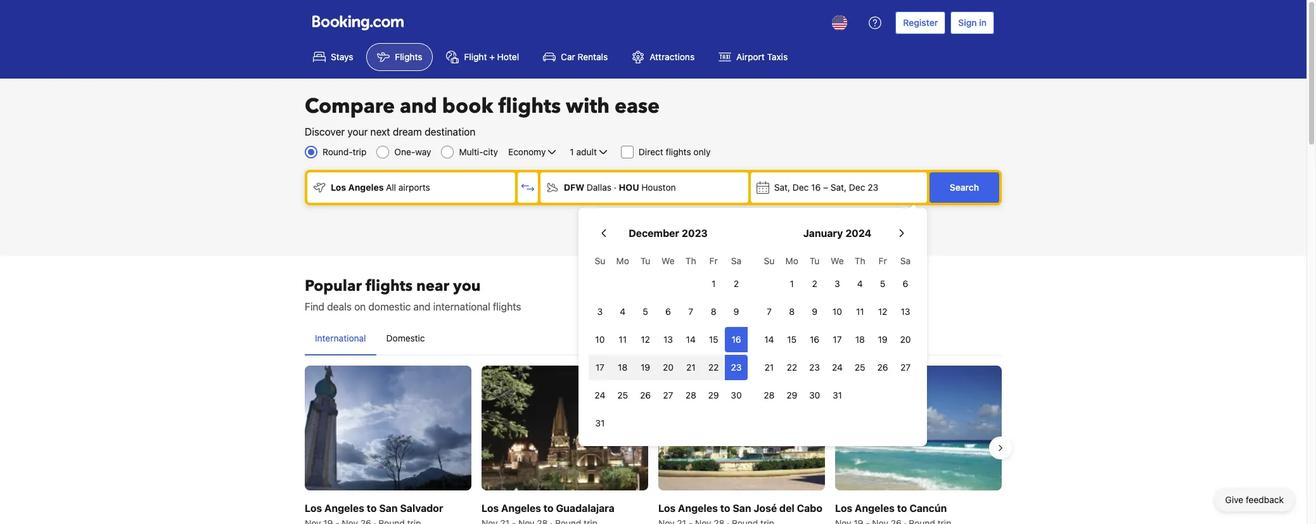 Task type: describe. For each thing, give the bounding box(es) containing it.
los angeles to cancún image
[[835, 366, 1002, 491]]

dream
[[393, 126, 422, 138]]

near
[[416, 276, 449, 297]]

7 for 7 option
[[688, 306, 693, 317]]

search
[[950, 182, 979, 193]]

6 January 2024 checkbox
[[894, 271, 917, 297]]

17 for 17 checkbox
[[596, 362, 605, 373]]

multi-city
[[459, 146, 498, 157]]

6 for 6 december 2023 checkbox
[[665, 306, 671, 317]]

–
[[823, 182, 828, 193]]

2 sat, from the left
[[831, 182, 847, 193]]

29 for 29 checkbox
[[787, 390, 797, 400]]

sign in
[[958, 17, 987, 28]]

21 for 21 option
[[686, 362, 696, 373]]

international
[[315, 333, 366, 343]]

multi-
[[459, 146, 483, 157]]

2 dec from the left
[[849, 182, 865, 193]]

san for josé
[[733, 503, 751, 514]]

10 for 10 option on the left
[[595, 334, 605, 345]]

only
[[694, 146, 711, 157]]

we for january
[[831, 255, 844, 266]]

29 December 2023 checkbox
[[702, 383, 725, 408]]

19 for "19" checkbox
[[878, 334, 888, 345]]

16 for 16 january 2024 option
[[810, 334, 819, 345]]

airport
[[736, 51, 765, 62]]

adult
[[576, 146, 597, 157]]

you
[[453, 276, 481, 297]]

flights
[[395, 51, 422, 62]]

12 for 12 december 2023 checkbox in the bottom left of the page
[[641, 334, 650, 345]]

dfw dallas · hou houston
[[564, 182, 676, 193]]

27 December 2023 checkbox
[[657, 383, 680, 408]]

5 January 2024 checkbox
[[871, 271, 894, 297]]

compare and book flights with ease discover your next dream destination
[[305, 93, 660, 138]]

th for 2024
[[855, 255, 865, 266]]

28 for 28 option
[[685, 390, 696, 400]]

3 January 2024 checkbox
[[826, 271, 849, 297]]

del
[[779, 503, 795, 514]]

1 adult
[[570, 146, 597, 157]]

2 for january 2024
[[812, 278, 817, 289]]

flight
[[464, 51, 487, 62]]

sa for 2024
[[900, 255, 911, 266]]

houston
[[641, 182, 676, 193]]

25 for 25 option
[[617, 390, 628, 400]]

hou
[[619, 182, 639, 193]]

give feedback button
[[1215, 489, 1294, 511]]

fr for 2024
[[879, 255, 887, 266]]

dfw
[[564, 182, 584, 193]]

8 for the 8 january 2024 option
[[789, 306, 795, 317]]

tu for december 2023
[[640, 255, 650, 266]]

rentals
[[578, 51, 608, 62]]

3 for 3 january 2024 checkbox
[[835, 278, 840, 289]]

salvador
[[400, 503, 443, 514]]

24 December 2023 checkbox
[[589, 383, 611, 408]]

2024
[[846, 227, 872, 239]]

all
[[386, 182, 396, 193]]

18 for "18 december 2023" checkbox
[[618, 362, 628, 373]]

airport taxis link
[[708, 43, 799, 71]]

12 January 2024 checkbox
[[871, 299, 894, 324]]

30 December 2023 checkbox
[[725, 383, 748, 408]]

23 for 23 january 2024 checkbox
[[809, 362, 820, 373]]

20 cell
[[657, 352, 680, 380]]

22 December 2023 checkbox
[[702, 355, 725, 380]]

to for los angeles to san josé del cabo
[[720, 503, 730, 514]]

sa for 2023
[[731, 255, 742, 266]]

13 for 13 december 2023 option
[[663, 334, 673, 345]]

one-
[[394, 146, 415, 157]]

los angeles to san josé del cabo image
[[658, 366, 825, 491]]

los for los angeles to san josé del cabo
[[658, 503, 676, 514]]

21 for the 21 option
[[765, 362, 774, 373]]

26 December 2023 checkbox
[[634, 383, 657, 408]]

19 cell
[[634, 352, 657, 380]]

compare
[[305, 93, 395, 120]]

december
[[629, 227, 679, 239]]

18 cell
[[611, 352, 634, 380]]

6 for 6 checkbox
[[903, 278, 908, 289]]

domestic
[[386, 333, 425, 343]]

25 December 2023 checkbox
[[611, 383, 634, 408]]

flights inside "compare and book flights with ease discover your next dream destination"
[[498, 93, 561, 120]]

los angeles to cancún
[[835, 503, 947, 514]]

8 December 2023 checkbox
[[702, 299, 725, 324]]

14 for the 14 option on the bottom right
[[764, 334, 774, 345]]

31 for 31 december 2023 "option"
[[595, 418, 605, 428]]

30 for 30 checkbox
[[809, 390, 820, 400]]

flights link
[[367, 43, 433, 71]]

4 January 2024 checkbox
[[849, 271, 871, 297]]

1 adult button
[[569, 144, 611, 160]]

los for los angeles to san salvador
[[305, 503, 322, 514]]

14 December 2023 checkbox
[[680, 327, 702, 352]]

sat, dec 16 – sat, dec 23 button
[[751, 172, 927, 203]]

2 for december 2023
[[734, 278, 739, 289]]

1 for december 2023
[[712, 278, 716, 289]]

region containing los angeles to san salvador
[[295, 361, 1012, 524]]

flight + hotel link
[[436, 43, 530, 71]]

los angeles to san salvador
[[305, 503, 443, 514]]

your
[[347, 126, 368, 138]]

flight + hotel
[[464, 51, 519, 62]]

feedback
[[1246, 494, 1284, 505]]

city
[[483, 146, 498, 157]]

round-
[[323, 146, 353, 157]]

grid for january
[[758, 248, 917, 408]]

january 2024
[[803, 227, 872, 239]]

los angeles to guadalajara image
[[482, 366, 648, 491]]

trip
[[353, 146, 367, 157]]

4 for 4 december 2023 "checkbox" at the bottom of the page
[[620, 306, 626, 317]]

2023
[[682, 227, 708, 239]]

give
[[1225, 494, 1243, 505]]

8 January 2024 checkbox
[[781, 299, 803, 324]]

direct flights only
[[639, 146, 711, 157]]

2 January 2024 checkbox
[[803, 271, 826, 297]]

book
[[442, 93, 493, 120]]

1 December 2023 checkbox
[[702, 271, 725, 297]]

los angeles to san salvador link
[[305, 366, 471, 524]]

domestic
[[368, 301, 411, 312]]

to for los angeles to guadalajara
[[544, 503, 554, 514]]

car rentals link
[[532, 43, 619, 71]]

9 December 2023 checkbox
[[725, 299, 748, 324]]

ease
[[615, 93, 660, 120]]

san for salvador
[[379, 503, 398, 514]]

to for los angeles to cancún
[[897, 503, 907, 514]]

international button
[[305, 322, 376, 355]]

28 January 2024 checkbox
[[758, 383, 781, 408]]

los angeles to guadalajara
[[482, 503, 615, 514]]

23 December 2023 checkbox
[[725, 355, 748, 380]]

13 for 13 option
[[901, 306, 910, 317]]

24 January 2024 checkbox
[[826, 355, 849, 380]]

sat, dec 16 – sat, dec 23
[[774, 182, 878, 193]]

19 December 2023 checkbox
[[634, 355, 657, 380]]

josé
[[754, 503, 777, 514]]

+
[[489, 51, 495, 62]]

car rentals
[[561, 51, 608, 62]]

21 December 2023 checkbox
[[680, 355, 702, 380]]

4 for '4 january 2024' checkbox
[[857, 278, 863, 289]]

on
[[354, 301, 366, 312]]

8 for the 8 december 2023 option
[[711, 306, 716, 317]]

30 for 30 december 2023 checkbox
[[731, 390, 742, 400]]

11 for the 11 checkbox
[[619, 334, 627, 345]]

direct
[[639, 146, 663, 157]]

los for los angeles to guadalajara
[[482, 503, 499, 514]]

cabo
[[797, 503, 823, 514]]

7 January 2024 checkbox
[[758, 299, 781, 324]]

flights right international
[[493, 301, 521, 312]]

sign
[[958, 17, 977, 28]]

17 January 2024 checkbox
[[826, 327, 849, 352]]

popular
[[305, 276, 362, 297]]

angeles for los angeles to san josé del cabo
[[678, 503, 718, 514]]



Task type: vqa. For each thing, say whether or not it's contained in the screenshot.
Los Angeles All airports
yes



Task type: locate. For each thing, give the bounding box(es) containing it.
23
[[868, 182, 878, 193], [731, 362, 742, 373], [809, 362, 820, 373]]

17 left "18 december 2023" checkbox
[[596, 362, 605, 373]]

flights up domestic
[[366, 276, 413, 297]]

15
[[709, 334, 718, 345], [787, 334, 797, 345]]

27 for 27 january 2024 checkbox
[[900, 362, 911, 373]]

27 January 2024 checkbox
[[894, 355, 917, 380]]

5 December 2023 checkbox
[[634, 299, 657, 324]]

27 right 26 option
[[663, 390, 673, 400]]

13
[[901, 306, 910, 317], [663, 334, 673, 345]]

1 vertical spatial 11
[[619, 334, 627, 345]]

1 14 from the left
[[686, 334, 696, 345]]

los angeles to san salvador image
[[305, 366, 471, 491]]

angeles for los angeles to guadalajara
[[501, 503, 541, 514]]

25 January 2024 checkbox
[[849, 355, 871, 380]]

1 vertical spatial 3
[[597, 306, 603, 317]]

0 horizontal spatial 15
[[709, 334, 718, 345]]

29 left 30 checkbox
[[787, 390, 797, 400]]

23 January 2024 checkbox
[[803, 355, 826, 380]]

4 December 2023 checkbox
[[611, 299, 634, 324]]

1 15 from the left
[[709, 334, 718, 345]]

4
[[857, 278, 863, 289], [620, 306, 626, 317]]

car
[[561, 51, 575, 62]]

14 inside option
[[686, 334, 696, 345]]

0 horizontal spatial 20
[[663, 362, 674, 373]]

2 28 from the left
[[764, 390, 775, 400]]

30 right 29 checkbox
[[809, 390, 820, 400]]

5 for 5 december 2023 checkbox
[[643, 306, 648, 317]]

th down 2023
[[686, 255, 696, 266]]

10
[[833, 306, 842, 317], [595, 334, 605, 345]]

0 horizontal spatial 18
[[618, 362, 628, 373]]

to left cancún
[[897, 503, 907, 514]]

round-trip
[[323, 146, 367, 157]]

30 inside checkbox
[[809, 390, 820, 400]]

0 horizontal spatial su
[[595, 255, 605, 266]]

10 inside 10 january 2024 option
[[833, 306, 842, 317]]

tu up 2 option
[[810, 255, 820, 266]]

search button
[[930, 172, 999, 203]]

destination
[[425, 126, 475, 138]]

1 mo from the left
[[616, 255, 629, 266]]

31 inside option
[[833, 390, 842, 400]]

and inside "compare and book flights with ease discover your next dream destination"
[[400, 93, 437, 120]]

su
[[595, 255, 605, 266], [764, 255, 775, 266]]

los inside 'link'
[[482, 503, 499, 514]]

22 cell
[[702, 352, 725, 380]]

23 right –
[[868, 182, 878, 193]]

december 2023
[[629, 227, 708, 239]]

19 for 19 december 2023 'checkbox'
[[641, 362, 650, 373]]

2 December 2023 checkbox
[[725, 271, 748, 297]]

0 vertical spatial 25
[[855, 362, 865, 373]]

and up dream
[[400, 93, 437, 120]]

26 right 25 checkbox
[[877, 362, 888, 373]]

12 left 13 december 2023 option
[[641, 334, 650, 345]]

0 horizontal spatial sat,
[[774, 182, 790, 193]]

january
[[803, 227, 843, 239]]

taxis
[[767, 51, 788, 62]]

13 December 2023 checkbox
[[657, 327, 680, 352]]

13 January 2024 checkbox
[[894, 299, 917, 324]]

12 December 2023 checkbox
[[634, 327, 657, 352]]

25 left 26 checkbox
[[855, 362, 865, 373]]

14
[[686, 334, 696, 345], [764, 334, 774, 345]]

25 inside checkbox
[[855, 362, 865, 373]]

7 right 6 december 2023 checkbox
[[688, 306, 693, 317]]

0 horizontal spatial mo
[[616, 255, 629, 266]]

1 horizontal spatial 2
[[812, 278, 817, 289]]

0 horizontal spatial 19
[[641, 362, 650, 373]]

0 horizontal spatial 29
[[708, 390, 719, 400]]

0 horizontal spatial 4
[[620, 306, 626, 317]]

23 cell
[[725, 352, 748, 380]]

0 horizontal spatial 3
[[597, 306, 603, 317]]

0 horizontal spatial 30
[[731, 390, 742, 400]]

flights
[[498, 93, 561, 120], [666, 146, 691, 157], [366, 276, 413, 297], [493, 301, 521, 312]]

sat, left –
[[774, 182, 790, 193]]

1 vertical spatial 20
[[663, 362, 674, 373]]

26 for 26 checkbox
[[877, 362, 888, 373]]

3 left 4 december 2023 "checkbox" at the bottom of the page
[[597, 306, 603, 317]]

flights left only
[[666, 146, 691, 157]]

1 horizontal spatial 7
[[767, 306, 772, 317]]

popular flights near you find deals on domestic and international flights
[[305, 276, 521, 312]]

2 san from the left
[[733, 503, 751, 514]]

2 22 from the left
[[787, 362, 797, 373]]

0 horizontal spatial th
[[686, 255, 696, 266]]

1 horizontal spatial 10
[[833, 306, 842, 317]]

0 horizontal spatial 11
[[619, 334, 627, 345]]

6 right 5 december 2023 checkbox
[[665, 306, 671, 317]]

2 14 from the left
[[764, 334, 774, 345]]

tab list containing international
[[305, 322, 1002, 356]]

23 for 23 december 2023 option
[[731, 362, 742, 373]]

2 grid from the left
[[758, 248, 917, 408]]

8 right 7 option
[[711, 306, 716, 317]]

attractions link
[[621, 43, 705, 71]]

25 inside option
[[617, 390, 628, 400]]

·
[[614, 182, 616, 193]]

to left josé
[[720, 503, 730, 514]]

11
[[856, 306, 864, 317], [619, 334, 627, 345]]

1 grid from the left
[[589, 248, 748, 436]]

and down near
[[413, 301, 431, 312]]

guadalajara
[[556, 503, 615, 514]]

7 left the 8 january 2024 option
[[767, 306, 772, 317]]

stays link
[[302, 43, 364, 71]]

9 for 9 january 2024 option
[[812, 306, 817, 317]]

3 for 3 december 2023 checkbox
[[597, 306, 603, 317]]

0 vertical spatial and
[[400, 93, 437, 120]]

20 for 20 january 2024 checkbox
[[900, 334, 911, 345]]

31 down 24 checkbox
[[595, 418, 605, 428]]

0 horizontal spatial 21
[[686, 362, 696, 373]]

hotel
[[497, 51, 519, 62]]

1 horizontal spatial 20
[[900, 334, 911, 345]]

0 vertical spatial 19
[[878, 334, 888, 345]]

2 right 1 option
[[812, 278, 817, 289]]

6 December 2023 checkbox
[[657, 299, 680, 324]]

5 right '4 january 2024' checkbox
[[880, 278, 885, 289]]

register
[[903, 17, 938, 28]]

1 horizontal spatial 5
[[880, 278, 885, 289]]

1 dec from the left
[[793, 182, 809, 193]]

1 horizontal spatial 1
[[712, 278, 716, 289]]

24 for 24 checkbox
[[595, 390, 605, 400]]

0 vertical spatial 3
[[835, 278, 840, 289]]

19 January 2024 checkbox
[[871, 327, 894, 352]]

17 December 2023 checkbox
[[589, 355, 611, 380]]

1 horizontal spatial fr
[[879, 255, 887, 266]]

14 January 2024 checkbox
[[758, 327, 781, 352]]

discover
[[305, 126, 345, 138]]

1 horizontal spatial 3
[[835, 278, 840, 289]]

27 for 27 checkbox
[[663, 390, 673, 400]]

15 for 15 december 2023 option on the right bottom
[[709, 334, 718, 345]]

6 inside checkbox
[[665, 306, 671, 317]]

0 vertical spatial 6
[[903, 278, 908, 289]]

0 vertical spatial 18
[[855, 334, 865, 345]]

31 inside "option"
[[595, 418, 605, 428]]

to inside 'link'
[[544, 503, 554, 514]]

2 mo from the left
[[786, 255, 798, 266]]

30 right 29 december 2023 checkbox
[[731, 390, 742, 400]]

1 21 from the left
[[686, 362, 696, 373]]

28 inside checkbox
[[764, 390, 775, 400]]

to for los angeles to san salvador
[[367, 503, 377, 514]]

booking.com logo image
[[312, 15, 404, 30], [312, 15, 404, 30]]

20 right "19" checkbox
[[900, 334, 911, 345]]

0 horizontal spatial 28
[[685, 390, 696, 400]]

0 horizontal spatial tu
[[640, 255, 650, 266]]

1 vertical spatial 6
[[665, 306, 671, 317]]

0 vertical spatial 4
[[857, 278, 863, 289]]

9 January 2024 checkbox
[[803, 299, 826, 324]]

8 inside option
[[789, 306, 795, 317]]

mo
[[616, 255, 629, 266], [786, 255, 798, 266]]

14 left 15 january 2024 option
[[764, 334, 774, 345]]

21 inside cell
[[686, 362, 696, 373]]

1 horizontal spatial tu
[[810, 255, 820, 266]]

27 inside 27 checkbox
[[663, 390, 673, 400]]

1 inside dropdown button
[[570, 146, 574, 157]]

way
[[415, 146, 431, 157]]

1 horizontal spatial su
[[764, 255, 775, 266]]

register link
[[896, 11, 946, 34]]

0 horizontal spatial 31
[[595, 418, 605, 428]]

31 for 31 january 2024 option
[[833, 390, 842, 400]]

in
[[979, 17, 987, 28]]

1 horizontal spatial grid
[[758, 248, 917, 408]]

1 28 from the left
[[685, 390, 696, 400]]

airports
[[398, 182, 430, 193]]

2 to from the left
[[544, 503, 554, 514]]

1 horizontal spatial 18
[[855, 334, 865, 345]]

21 cell
[[680, 352, 702, 380]]

31 right 30 checkbox
[[833, 390, 842, 400]]

11 inside checkbox
[[856, 306, 864, 317]]

1 sa from the left
[[731, 255, 742, 266]]

28
[[685, 390, 696, 400], [764, 390, 775, 400]]

10 inside 10 option
[[595, 334, 605, 345]]

2 30 from the left
[[809, 390, 820, 400]]

los angeles to guadalajara link
[[482, 366, 648, 524]]

4 to from the left
[[897, 503, 907, 514]]

26 for 26 option
[[640, 390, 651, 400]]

20 right 19 december 2023 'checkbox'
[[663, 362, 674, 373]]

5 for 5 january 2024 checkbox
[[880, 278, 885, 289]]

0 horizontal spatial 10
[[595, 334, 605, 345]]

domestic button
[[376, 322, 435, 355]]

23 inside checkbox
[[809, 362, 820, 373]]

9 for 9 option
[[734, 306, 739, 317]]

2 tu from the left
[[810, 255, 820, 266]]

29 January 2024 checkbox
[[781, 383, 803, 408]]

we
[[662, 255, 675, 266], [831, 255, 844, 266]]

0 vertical spatial 20
[[900, 334, 911, 345]]

th for 2023
[[686, 255, 696, 266]]

13 inside option
[[663, 334, 673, 345]]

16 January 2024 checkbox
[[803, 327, 826, 352]]

dallas
[[587, 182, 611, 193]]

0 horizontal spatial 8
[[711, 306, 716, 317]]

10 January 2024 checkbox
[[826, 299, 849, 324]]

2
[[734, 278, 739, 289], [812, 278, 817, 289]]

1 vertical spatial and
[[413, 301, 431, 312]]

18
[[855, 334, 865, 345], [618, 362, 628, 373]]

0 horizontal spatial 22
[[708, 362, 719, 373]]

6
[[903, 278, 908, 289], [665, 306, 671, 317]]

airport taxis
[[736, 51, 788, 62]]

fr for 2023
[[709, 255, 718, 266]]

1 horizontal spatial 23
[[809, 362, 820, 373]]

tu down 'december'
[[640, 255, 650, 266]]

7
[[688, 306, 693, 317], [767, 306, 772, 317]]

san left salvador
[[379, 503, 398, 514]]

dec right –
[[849, 182, 865, 193]]

15 for 15 january 2024 option
[[787, 334, 797, 345]]

11 inside checkbox
[[619, 334, 627, 345]]

1 9 from the left
[[734, 306, 739, 317]]

28 for 28 checkbox
[[764, 390, 775, 400]]

2 15 from the left
[[787, 334, 797, 345]]

los angeles all airports
[[331, 182, 430, 193]]

1 su from the left
[[595, 255, 605, 266]]

29 right 28 option
[[708, 390, 719, 400]]

0 vertical spatial 13
[[901, 306, 910, 317]]

24 for 24 january 2024 checkbox on the right of the page
[[832, 362, 843, 373]]

1 horizontal spatial 21
[[765, 362, 774, 373]]

0 horizontal spatial we
[[662, 255, 675, 266]]

2 8 from the left
[[789, 306, 795, 317]]

with
[[566, 93, 610, 120]]

8
[[711, 306, 716, 317], [789, 306, 795, 317]]

5 right 4 december 2023 "checkbox" at the bottom of the page
[[643, 306, 648, 317]]

11 left 12 january 2024 checkbox
[[856, 306, 864, 317]]

1 horizontal spatial th
[[855, 255, 865, 266]]

su up 7 january 2024 checkbox
[[764, 255, 775, 266]]

1 to from the left
[[367, 503, 377, 514]]

3
[[835, 278, 840, 289], [597, 306, 603, 317]]

1 horizontal spatial 31
[[833, 390, 842, 400]]

next
[[370, 126, 390, 138]]

fr up 1 december 2023 option
[[709, 255, 718, 266]]

0 vertical spatial 17
[[833, 334, 842, 345]]

20 December 2023 checkbox
[[657, 355, 680, 380]]

1 vertical spatial 17
[[596, 362, 605, 373]]

20 for 20 december 2023 checkbox
[[663, 362, 674, 373]]

1 30 from the left
[[731, 390, 742, 400]]

1 vertical spatial 18
[[618, 362, 628, 373]]

23 inside option
[[731, 362, 742, 373]]

economy
[[508, 146, 546, 157]]

10 for 10 january 2024 option
[[833, 306, 842, 317]]

0 horizontal spatial 6
[[665, 306, 671, 317]]

0 vertical spatial 11
[[856, 306, 864, 317]]

16 for 16 checkbox
[[732, 334, 741, 345]]

12 for 12 january 2024 checkbox
[[878, 306, 887, 317]]

san left josé
[[733, 503, 751, 514]]

1 horizontal spatial 6
[[903, 278, 908, 289]]

los angeles to cancún link
[[835, 366, 1002, 524]]

1 vertical spatial 5
[[643, 306, 648, 317]]

5
[[880, 278, 885, 289], [643, 306, 648, 317]]

12
[[878, 306, 887, 317], [641, 334, 650, 345]]

0 horizontal spatial 17
[[596, 362, 605, 373]]

28 left 29 december 2023 checkbox
[[685, 390, 696, 400]]

su for january
[[764, 255, 775, 266]]

19 inside "19" checkbox
[[878, 334, 888, 345]]

dec left –
[[793, 182, 809, 193]]

1 san from the left
[[379, 503, 398, 514]]

27 right 26 checkbox
[[900, 362, 911, 373]]

1
[[570, 146, 574, 157], [712, 278, 716, 289], [790, 278, 794, 289]]

2 th from the left
[[855, 255, 865, 266]]

23 right 22 checkbox
[[731, 362, 742, 373]]

16 left –
[[811, 182, 821, 193]]

1 fr from the left
[[709, 255, 718, 266]]

31 January 2024 checkbox
[[826, 383, 849, 408]]

16 right 15 december 2023 option on the right bottom
[[732, 334, 741, 345]]

1 horizontal spatial 28
[[764, 390, 775, 400]]

angeles inside 'link'
[[501, 503, 541, 514]]

0 horizontal spatial 24
[[595, 390, 605, 400]]

15 right the 14 option on the bottom right
[[787, 334, 797, 345]]

18 right 17 checkbox
[[618, 362, 628, 373]]

20 inside cell
[[663, 362, 674, 373]]

11 January 2024 checkbox
[[849, 299, 871, 324]]

1 vertical spatial 25
[[617, 390, 628, 400]]

one-way
[[394, 146, 431, 157]]

13 inside option
[[901, 306, 910, 317]]

1 horizontal spatial mo
[[786, 255, 798, 266]]

angeles for los angeles all airports
[[348, 182, 384, 193]]

1 vertical spatial 24
[[595, 390, 605, 400]]

2 9 from the left
[[812, 306, 817, 317]]

1 2 from the left
[[734, 278, 739, 289]]

26 inside 26 option
[[640, 390, 651, 400]]

15 January 2024 checkbox
[[781, 327, 803, 352]]

and inside popular flights near you find deals on domestic and international flights
[[413, 301, 431, 312]]

13 right 12 january 2024 checkbox
[[901, 306, 910, 317]]

1 vertical spatial 27
[[663, 390, 673, 400]]

2 29 from the left
[[787, 390, 797, 400]]

18 right the 17 option
[[855, 334, 865, 345]]

1 left 2 december 2023 option
[[712, 278, 716, 289]]

1 horizontal spatial 25
[[855, 362, 865, 373]]

25 right 24 checkbox
[[617, 390, 628, 400]]

30 inside checkbox
[[731, 390, 742, 400]]

1 vertical spatial 19
[[641, 362, 650, 373]]

find
[[305, 301, 324, 312]]

2 fr from the left
[[879, 255, 887, 266]]

0 horizontal spatial 5
[[643, 306, 648, 317]]

1 vertical spatial 31
[[595, 418, 605, 428]]

san
[[379, 503, 398, 514], [733, 503, 751, 514]]

1 horizontal spatial 15
[[787, 334, 797, 345]]

7 inside checkbox
[[767, 306, 772, 317]]

22 right 21 option
[[708, 362, 719, 373]]

2 horizontal spatial 1
[[790, 278, 794, 289]]

1 29 from the left
[[708, 390, 719, 400]]

los angeles to san josé del cabo
[[658, 503, 823, 514]]

0 vertical spatial 5
[[880, 278, 885, 289]]

0 horizontal spatial 7
[[688, 306, 693, 317]]

1 horizontal spatial 30
[[809, 390, 820, 400]]

22 inside cell
[[708, 362, 719, 373]]

23 inside dropdown button
[[868, 182, 878, 193]]

9 right the 8 december 2023 option
[[734, 306, 739, 317]]

18 December 2023 checkbox
[[611, 355, 634, 380]]

to left guadalajara
[[544, 503, 554, 514]]

3 right 2 option
[[835, 278, 840, 289]]

international
[[433, 301, 490, 312]]

11 for 11 checkbox
[[856, 306, 864, 317]]

0 horizontal spatial 13
[[663, 334, 673, 345]]

16 right 15 january 2024 option
[[810, 334, 819, 345]]

1 horizontal spatial 29
[[787, 390, 797, 400]]

1 tu from the left
[[640, 255, 650, 266]]

3 to from the left
[[720, 503, 730, 514]]

tab list
[[305, 322, 1002, 356]]

29 for 29 december 2023 checkbox
[[708, 390, 719, 400]]

4 inside "checkbox"
[[620, 306, 626, 317]]

los angeles to san josé del cabo link
[[658, 366, 825, 524]]

4 right 3 december 2023 checkbox
[[620, 306, 626, 317]]

15 right 14 december 2023 option
[[709, 334, 718, 345]]

0 horizontal spatial 9
[[734, 306, 739, 317]]

0 horizontal spatial 23
[[731, 362, 742, 373]]

sa up 2 december 2023 option
[[731, 255, 742, 266]]

0 horizontal spatial san
[[379, 503, 398, 514]]

22
[[708, 362, 719, 373], [787, 362, 797, 373]]

sa up 6 checkbox
[[900, 255, 911, 266]]

2 horizontal spatial 23
[[868, 182, 878, 193]]

grid for december
[[589, 248, 748, 436]]

24
[[832, 362, 843, 373], [595, 390, 605, 400]]

19 right 18 option
[[878, 334, 888, 345]]

0 horizontal spatial 12
[[641, 334, 650, 345]]

24 left 25 option
[[595, 390, 605, 400]]

1 horizontal spatial 12
[[878, 306, 887, 317]]

16 inside checkbox
[[732, 334, 741, 345]]

17 for the 17 option
[[833, 334, 842, 345]]

17 cell
[[589, 352, 611, 380]]

1 horizontal spatial 24
[[832, 362, 843, 373]]

13 right 12 december 2023 checkbox in the bottom left of the page
[[663, 334, 673, 345]]

14 right 13 december 2023 option
[[686, 334, 696, 345]]

tu for january 2024
[[810, 255, 820, 266]]

to left salvador
[[367, 503, 377, 514]]

19 inside 19 december 2023 'checkbox'
[[641, 362, 650, 373]]

6 inside checkbox
[[903, 278, 908, 289]]

1 we from the left
[[662, 255, 675, 266]]

7 December 2023 checkbox
[[680, 299, 702, 324]]

6 right 5 january 2024 checkbox
[[903, 278, 908, 289]]

1 th from the left
[[686, 255, 696, 266]]

26
[[877, 362, 888, 373], [640, 390, 651, 400]]

2 sa from the left
[[900, 255, 911, 266]]

mo for december
[[616, 255, 629, 266]]

mo up 1 option
[[786, 255, 798, 266]]

th
[[686, 255, 696, 266], [855, 255, 865, 266]]

19
[[878, 334, 888, 345], [641, 362, 650, 373]]

17 inside checkbox
[[596, 362, 605, 373]]

19 right "18 december 2023" checkbox
[[641, 362, 650, 373]]

1 vertical spatial 4
[[620, 306, 626, 317]]

16 December 2023 checkbox
[[725, 327, 748, 352]]

11 December 2023 checkbox
[[611, 327, 634, 352]]

we up 3 january 2024 checkbox
[[831, 255, 844, 266]]

0 horizontal spatial 25
[[617, 390, 628, 400]]

region
[[295, 361, 1012, 524]]

17
[[833, 334, 842, 345], [596, 362, 605, 373]]

16 inside dropdown button
[[811, 182, 821, 193]]

24 right 23 january 2024 checkbox
[[832, 362, 843, 373]]

th up '4 january 2024' checkbox
[[855, 255, 865, 266]]

tu
[[640, 255, 650, 266], [810, 255, 820, 266]]

9 right the 8 january 2024 option
[[812, 306, 817, 317]]

3 December 2023 checkbox
[[589, 299, 611, 324]]

27 inside 27 january 2024 checkbox
[[900, 362, 911, 373]]

31
[[833, 390, 842, 400], [595, 418, 605, 428]]

2 right 1 december 2023 option
[[734, 278, 739, 289]]

los for los angeles all airports
[[331, 182, 346, 193]]

31 December 2023 checkbox
[[589, 411, 611, 436]]

8 inside option
[[711, 306, 716, 317]]

21 January 2024 checkbox
[[758, 355, 781, 380]]

16 inside option
[[810, 334, 819, 345]]

10 December 2023 checkbox
[[589, 327, 611, 352]]

su for december
[[595, 255, 605, 266]]

16 cell
[[725, 324, 748, 352]]

25 for 25 checkbox
[[855, 362, 865, 373]]

mo for january
[[786, 255, 798, 266]]

deals
[[327, 301, 352, 312]]

18 January 2024 checkbox
[[849, 327, 871, 352]]

los for los angeles to cancún
[[835, 503, 852, 514]]

15 December 2023 checkbox
[[702, 327, 725, 352]]

1 22 from the left
[[708, 362, 719, 373]]

26 January 2024 checkbox
[[871, 355, 894, 380]]

2 su from the left
[[764, 255, 775, 266]]

30 January 2024 checkbox
[[803, 383, 826, 408]]

fr
[[709, 255, 718, 266], [879, 255, 887, 266]]

18 inside checkbox
[[618, 362, 628, 373]]

1 horizontal spatial 22
[[787, 362, 797, 373]]

sign in link
[[951, 11, 994, 34]]

23 left 24 january 2024 checkbox on the right of the page
[[809, 362, 820, 373]]

14 inside option
[[764, 334, 774, 345]]

1 sat, from the left
[[774, 182, 790, 193]]

1 vertical spatial 12
[[641, 334, 650, 345]]

22 January 2024 checkbox
[[781, 355, 803, 380]]

28 December 2023 checkbox
[[680, 383, 702, 408]]

stays
[[331, 51, 353, 62]]

1 left adult
[[570, 146, 574, 157]]

1 horizontal spatial 19
[[878, 334, 888, 345]]

2 we from the left
[[831, 255, 844, 266]]

0 horizontal spatial 14
[[686, 334, 696, 345]]

1 horizontal spatial 27
[[900, 362, 911, 373]]

18 for 18 option
[[855, 334, 865, 345]]

1 8 from the left
[[711, 306, 716, 317]]

attractions
[[650, 51, 695, 62]]

12 right 11 checkbox
[[878, 306, 887, 317]]

4 right 3 january 2024 checkbox
[[857, 278, 863, 289]]

4 inside checkbox
[[857, 278, 863, 289]]

0 horizontal spatial sa
[[731, 255, 742, 266]]

we for december
[[662, 255, 675, 266]]

27
[[900, 362, 911, 373], [663, 390, 673, 400]]

1 horizontal spatial 9
[[812, 306, 817, 317]]

sat, right –
[[831, 182, 847, 193]]

1 horizontal spatial 4
[[857, 278, 863, 289]]

we down the december 2023
[[662, 255, 675, 266]]

angeles for los angeles to san salvador
[[324, 503, 364, 514]]

fr up 5 january 2024 checkbox
[[879, 255, 887, 266]]

flights up economy
[[498, 93, 561, 120]]

14 for 14 december 2023 option
[[686, 334, 696, 345]]

mo down 'december'
[[616, 255, 629, 266]]

1 7 from the left
[[688, 306, 693, 317]]

0 horizontal spatial 26
[[640, 390, 651, 400]]

2 7 from the left
[[767, 306, 772, 317]]

26 right 25 option
[[640, 390, 651, 400]]

11 left 12 december 2023 checkbox in the bottom left of the page
[[619, 334, 627, 345]]

17 inside option
[[833, 334, 842, 345]]

7 for 7 january 2024 checkbox
[[767, 306, 772, 317]]

cancún
[[910, 503, 947, 514]]

22 right the 21 option
[[787, 362, 797, 373]]

30
[[731, 390, 742, 400], [809, 390, 820, 400]]

grid
[[589, 248, 748, 436], [758, 248, 917, 408]]

17 right 16 january 2024 option
[[833, 334, 842, 345]]

1 horizontal spatial 17
[[833, 334, 842, 345]]

10 left the 11 checkbox
[[595, 334, 605, 345]]

2 21 from the left
[[765, 362, 774, 373]]

0 horizontal spatial 2
[[734, 278, 739, 289]]

28 inside option
[[685, 390, 696, 400]]

2 2 from the left
[[812, 278, 817, 289]]

1 vertical spatial 10
[[595, 334, 605, 345]]

su up 3 december 2023 checkbox
[[595, 255, 605, 266]]

18 inside option
[[855, 334, 865, 345]]

1 January 2024 checkbox
[[781, 271, 803, 297]]

28 left 29 checkbox
[[764, 390, 775, 400]]

8 right 7 january 2024 checkbox
[[789, 306, 795, 317]]

10 right 9 january 2024 option
[[833, 306, 842, 317]]

26 inside 26 checkbox
[[877, 362, 888, 373]]

1 left 2 option
[[790, 278, 794, 289]]

angeles for los angeles to cancún
[[855, 503, 895, 514]]

1 horizontal spatial 14
[[764, 334, 774, 345]]

give feedback
[[1225, 494, 1284, 505]]

7 inside option
[[688, 306, 693, 317]]

1 horizontal spatial sat,
[[831, 182, 847, 193]]

1 for january 2024
[[790, 278, 794, 289]]

20 January 2024 checkbox
[[894, 327, 917, 352]]

0 horizontal spatial 27
[[663, 390, 673, 400]]



